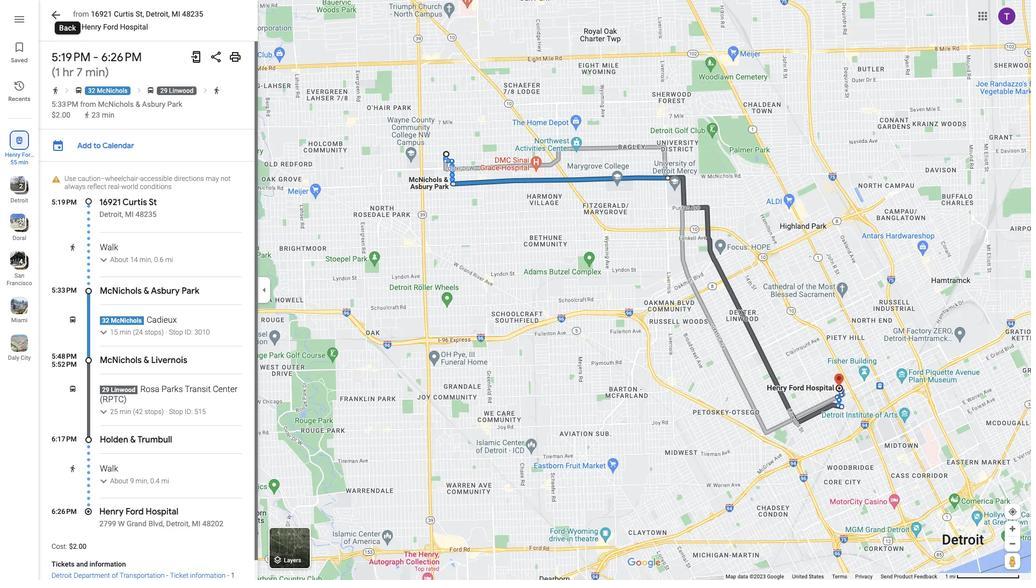 Task type: locate. For each thing, give the bounding box(es) containing it.
0 vertical spatial henry
[[82, 23, 101, 31]]

henry up the 55 on the top left of page
[[5, 152, 20, 159]]

0 horizontal spatial 48235
[[136, 210, 157, 219]]

2 stop from the top
[[169, 408, 183, 416]]

about
[[110, 256, 128, 264], [110, 477, 128, 485]]

detroit down tickets
[[52, 572, 72, 580]]

hospital inside the henry ford hospital 2799 w grand blvd, detroit, mi 48202
[[146, 507, 179, 518]]

1300
[[83, 580, 99, 580]]

st,
[[136, 10, 144, 18]]

mi right feedback
[[950, 574, 956, 580]]

walking image
[[83, 111, 91, 119]]

, then image up 5:33 pm from mcnichols & asbury park $2.00
[[135, 87, 143, 95]]

to inside button
[[94, 141, 101, 150]]

1 horizontal spatial information
[[190, 572, 226, 580]]

2 for doral
[[19, 220, 23, 228]]

2 vertical spatial detroit,
[[166, 520, 190, 528]]

walk for about 9 min , 0.4 mi
[[100, 464, 118, 474]]

2 horizontal spatial ford
[[126, 507, 144, 518]]

stops) for asbury
[[145, 328, 164, 336]]

6:26 pm inside 5:19 pm - 6:26 pm ( 1 hr 7 min )
[[101, 50, 142, 65]]

city
[[21, 355, 31, 362]]

2 id: from the top
[[185, 408, 193, 416]]

bus image for 32
[[75, 87, 83, 95]]

2 about from the top
[[110, 477, 128, 485]]

1 horizontal spatial 48235
[[182, 10, 203, 18]]

stop for livernois
[[169, 408, 183, 416]]

cadieux
[[147, 315, 177, 325]]

2 horizontal spatial mi
[[192, 520, 201, 528]]

0 vertical spatial ford
[[103, 23, 118, 31]]

1 vertical spatial id:
[[185, 408, 193, 416]]

0 vertical spatial curtis
[[114, 10, 134, 18]]

32 inside 32 mcnichols cadieux
[[102, 317, 109, 325]]

0 horizontal spatial -
[[93, 50, 99, 65]]

29 linwood
[[160, 87, 194, 95], [102, 386, 136, 394]]

walk image for about 14 min , 0.6 mi
[[69, 243, 77, 252]]

1 vertical spatial detroit
[[52, 572, 72, 580]]

1 horizontal spatial 6:26 pm
[[101, 50, 142, 65]]

tickets and information
[[52, 561, 126, 569]]

real-
[[108, 183, 121, 191]]

32 up the 23
[[88, 87, 95, 95]]

ford inside the henry ford hospital 2799 w grand blvd, detroit, mi 48202
[[126, 507, 144, 518]]

0 horizontal spatial , then image
[[63, 87, 71, 95]]

1 vertical spatial 29 linwood
[[102, 386, 136, 394]]

29 for bus icon
[[102, 386, 109, 394]]

hospital for henry ford hospital
[[8, 159, 30, 166]]

0 vertical spatial ,
[[151, 256, 153, 264]]

29 left , then image
[[160, 87, 168, 95]]

st
[[149, 197, 157, 208]]

walk image for about 9 min , 0.4 mi
[[69, 465, 77, 473]]

0 horizontal spatial detroit
[[11, 197, 28, 204]]

map data ©2023 google
[[726, 574, 785, 580]]

5:19 pm inside 5:19 pm - 6:26 pm ( 1 hr 7 min )
[[52, 50, 91, 65]]

1 5:19 pm from the top
[[52, 50, 91, 65]]

1 vertical spatial about
[[110, 477, 128, 485]]

1 5:33 pm from the top
[[52, 100, 78, 109]]

29 linwood up (rptc)
[[102, 386, 136, 394]]

1 inside 5:19 pm - 6:26 pm ( 1 hr 7 min )
[[55, 65, 60, 80]]

2 5:33 pm from the top
[[52, 286, 77, 295]]

( down 32 mcnichols cadieux
[[133, 328, 135, 336]]

henry up 2799
[[99, 507, 124, 518]]

2 2 places element from the top
[[12, 219, 23, 229]]

1 left hr
[[55, 65, 60, 80]]

curtis left st, at the top left of page
[[114, 10, 134, 18]]

hospital for henry ford hospital 2799 w grand blvd, detroit, mi 48202
[[146, 507, 179, 518]]

1 stops) from the top
[[145, 328, 164, 336]]

16921 left st, at the top left of page
[[91, 10, 112, 18]]

hospital
[[120, 23, 148, 31], [8, 159, 30, 166], [146, 507, 179, 518]]

show your location image
[[1009, 507, 1019, 517]]

· down cadieux
[[166, 328, 167, 336]]

2 vertical spatial ford
[[126, 507, 144, 518]]

0 vertical spatial ·
[[166, 328, 167, 336]]

min right the 23
[[102, 111, 115, 119]]

footer containing map data ©2023 google
[[726, 573, 946, 580]]

- left ticket
[[166, 572, 168, 580]]

2 2 from the top
[[19, 220, 23, 228]]

transportation
[[120, 572, 165, 580]]

- right ticket
[[226, 572, 231, 580]]

recents button
[[0, 75, 39, 105]]

1 vertical spatial 29
[[102, 386, 109, 394]]

mi inside 16921 curtis st detroit, mi 48235
[[125, 210, 134, 219]]

( left hr
[[52, 65, 55, 80]]

layers
[[284, 558, 301, 565]]

always
[[64, 183, 86, 191]]

san
[[14, 273, 24, 279]]

1 horizontal spatial 1
[[231, 572, 235, 580]]

stops)
[[145, 328, 164, 336], [145, 408, 164, 416]]

ford up 5:19 pm - 6:26 pm ( 1 hr 7 min )
[[103, 23, 118, 31]]

29 up (rptc)
[[102, 386, 109, 394]]

1 vertical spatial walk image
[[69, 243, 77, 252]]

48235 down st
[[136, 210, 157, 219]]

united states
[[793, 574, 825, 580]]

2 vertical spatial henry
[[99, 507, 124, 518]]

0 vertical spatial stop
[[169, 328, 183, 336]]

data
[[738, 574, 749, 580]]

32 for 32 mcnichols
[[88, 87, 95, 95]]

mi inside the henry ford hospital 2799 w grand blvd, detroit, mi 48202
[[192, 520, 201, 528]]

- left )
[[93, 50, 99, 65]]

hospital up blvd,
[[146, 507, 179, 518]]

0 horizontal spatial information
[[90, 561, 126, 569]]

1 horizontal spatial , then image
[[135, 87, 143, 95]]

, then image
[[63, 87, 71, 95], [135, 87, 143, 95]]

0 vertical spatial 2
[[19, 183, 23, 190]]

48235 inside 16921 curtis st detroit, mi 48235
[[136, 210, 157, 219]]

bus image down 7
[[75, 87, 83, 95]]

2 places element down 55 min
[[12, 182, 23, 191]]

curtis inside 16921 curtis st detroit, mi 48235
[[123, 197, 147, 208]]

not
[[221, 175, 231, 183]]

mcnichols up 15
[[111, 317, 142, 325]]

0 vertical spatial about
[[110, 256, 128, 264]]

1 stop from the top
[[169, 328, 183, 336]]

detroit up doral
[[11, 197, 28, 204]]

from up 5:19 pm - 6:26 pm ( 1 hr 7 min )
[[73, 10, 89, 18]]

1 vertical spatial 6:26 pm
[[52, 508, 77, 516]]

0 vertical spatial 29
[[160, 87, 168, 95]]

henry inside henry ford hospital
[[5, 152, 20, 159]]

detroit for detroit
[[11, 197, 28, 204]]

mcnichols down )
[[97, 87, 128, 95]]

ford up grand at bottom left
[[126, 507, 144, 518]]

1 horizontal spatial detroit
[[52, 572, 72, 580]]

2 places element up doral
[[12, 219, 23, 229]]

about left "9"
[[110, 477, 128, 485]]

1 horizontal spatial ford
[[103, 23, 118, 31]]

from inside "from 16921 curtis st, detroit, mi 48235 to henry ford hospital"
[[73, 10, 89, 18]]

1 vertical spatial (
[[133, 328, 135, 336]]

0 horizontal spatial 29
[[102, 386, 109, 394]]

zoom in image
[[1009, 525, 1017, 533]]

from up walking image
[[80, 100, 96, 109]]

min inside  list
[[18, 159, 28, 166]]

6:26 pm up 32 mcnichols
[[101, 50, 142, 65]]

2 places element
[[12, 182, 23, 191], [12, 219, 23, 229]]

miami button
[[0, 293, 39, 326]]

detroit department of transportation link
[[52, 572, 165, 580]]

1 vertical spatial 2
[[19, 220, 23, 228]]

1 vertical spatial curtis
[[123, 197, 147, 208]]

detroit inside  list
[[11, 197, 28, 204]]

2 vertical spatial (
[[133, 408, 135, 416]]

san francisco
[[7, 273, 32, 287]]

5:52 pm
[[52, 361, 77, 369]]

0 vertical spatial 5:19 pm
[[52, 50, 91, 65]]

0 horizontal spatial 6:26 pm
[[52, 508, 77, 516]]

1 horizontal spatial 32
[[102, 317, 109, 325]]

mi right st, at the top left of page
[[172, 10, 180, 18]]

,
[[151, 256, 153, 264], [147, 477, 149, 485]]

0 vertical spatial 16921
[[91, 10, 112, 18]]

directions
[[174, 175, 204, 183]]

1 vertical spatial 5:19 pm
[[52, 198, 77, 206]]

1 vertical spatial ·
[[166, 408, 167, 416]]

ford inside "from 16921 curtis st, detroit, mi 48235 to henry ford hospital"
[[103, 23, 118, 31]]

32 mcnichols cadieux
[[102, 315, 177, 325]]

footer inside google maps element
[[726, 573, 946, 580]]

2 vertical spatial walk image
[[69, 465, 77, 473]]

id: for livernois
[[185, 408, 193, 416]]

bus image up 5:33 pm from mcnichols & asbury park $2.00
[[147, 87, 155, 95]]

5:33 pm down walk image
[[52, 100, 78, 109]]

0 vertical spatial hospital
[[120, 23, 148, 31]]

0 vertical spatial 29 linwood
[[160, 87, 194, 95]]

& for trumbull
[[130, 435, 136, 446]]

5:19 pm for 5:19 pm - 6:26 pm ( 1 hr 7 min )
[[52, 50, 91, 65]]

1 horizontal spatial ,
[[151, 256, 153, 264]]

1 vertical spatial 48235
[[136, 210, 157, 219]]

32 down mcnichols & asbury park
[[102, 317, 109, 325]]

detroit
[[11, 197, 28, 204], [52, 572, 72, 580]]

1 · from the top
[[166, 328, 167, 336]]

walk down holden at left bottom
[[100, 464, 118, 474]]

2 vertical spatial mi
[[192, 520, 201, 528]]

bus image
[[75, 87, 83, 95], [147, 87, 155, 95], [69, 316, 77, 324]]

privacy
[[856, 574, 873, 580]]

0 vertical spatial detroit
[[11, 197, 28, 204]]

1 vertical spatial ,
[[147, 477, 149, 485]]

stop down cadieux
[[169, 328, 183, 336]]

)
[[105, 65, 109, 80]]

0 vertical spatial asbury
[[142, 100, 166, 109]]

©2023
[[750, 574, 766, 580]]

5:19 pm up walk image
[[52, 50, 91, 65]]

henry for henry ford hospital
[[5, 152, 20, 159]]

henry up 5:19 pm - 6:26 pm ( 1 hr 7 min )
[[82, 23, 101, 31]]

1 vertical spatial 32
[[102, 317, 109, 325]]

1 right feedback
[[946, 574, 949, 580]]

henry ford hospital
[[5, 152, 34, 166]]

mcnichols down 32 mcnichols
[[98, 100, 134, 109]]

0 vertical spatial 2 places element
[[12, 182, 23, 191]]

min right 15
[[120, 328, 131, 336]]

1 for 1 mi
[[946, 574, 949, 580]]

1 id: from the top
[[185, 328, 193, 336]]

information right ticket
[[190, 572, 226, 580]]

4 places element
[[12, 257, 23, 267]]

ford up 55 min
[[22, 152, 34, 159]]

1 vertical spatial stops)
[[145, 408, 164, 416]]

francisco
[[7, 280, 32, 287]]

1 horizontal spatial 29
[[160, 87, 168, 95]]

, left 0.4
[[147, 477, 149, 485]]

29 linwood left , then image
[[160, 87, 194, 95]]

0 vertical spatial detroit,
[[146, 10, 170, 18]]

caution–wheelchair-
[[78, 175, 140, 183]]

to up 5:19 pm - 6:26 pm ( 1 hr 7 min )
[[73, 23, 80, 31]]

2 stops) from the top
[[145, 408, 164, 416]]

0 vertical spatial linwood
[[169, 87, 194, 95]]

to inside "from 16921 curtis st, detroit, mi 48235 to henry ford hospital"
[[73, 23, 80, 31]]

henry inside "from 16921 curtis st, detroit, mi 48235 to henry ford hospital"
[[82, 23, 101, 31]]

1 horizontal spatial to
[[94, 141, 101, 150]]

0 vertical spatial to
[[73, 23, 80, 31]]

6:26 pm up cost: on the left bottom of the page
[[52, 508, 77, 516]]

saved
[[11, 56, 28, 64]]

5:33 pm inside 5:33 pm from mcnichols & asbury park $2.00
[[52, 100, 78, 109]]

detroit,
[[146, 10, 170, 18], [99, 210, 123, 219], [166, 520, 190, 528]]

1 walk from the top
[[100, 242, 118, 253]]

min right 14
[[140, 256, 151, 264]]

0 vertical spatial 6:26 pm
[[101, 50, 142, 65]]

0 horizontal spatial to
[[73, 23, 80, 31]]

park
[[167, 100, 183, 109], [182, 286, 200, 297]]

united
[[793, 574, 808, 580]]

1 inside 1 (313) 933-1300
[[231, 572, 235, 580]]

1 vertical spatial 5:33 pm
[[52, 286, 77, 295]]

0 vertical spatial mi
[[172, 10, 180, 18]]

16921 inside "from 16921 curtis st, detroit, mi 48235 to henry ford hospital"
[[91, 10, 112, 18]]

to right add
[[94, 141, 101, 150]]

- inside 5:19 pm - 6:26 pm ( 1 hr 7 min )
[[93, 50, 99, 65]]

5:19 pm - 6:26 pm ( 1 hr 7 min )
[[52, 50, 142, 80]]

· down rosa parks transit center (rptc)
[[166, 408, 167, 416]]

walk image
[[213, 87, 221, 95], [69, 243, 77, 252], [69, 465, 77, 473]]

2 down 55 min
[[19, 183, 23, 190]]

1 vertical spatial detroit,
[[99, 210, 123, 219]]

2 vertical spatial hospital
[[146, 507, 179, 518]]

about for about 14 min , 0.6 mi
[[110, 256, 128, 264]]

2 horizontal spatial 1
[[946, 574, 949, 580]]

5:33 pm right  list
[[52, 286, 77, 295]]

, left 0.6
[[151, 256, 153, 264]]

1 2 from the top
[[19, 183, 23, 190]]

0 vertical spatial 48235
[[182, 10, 203, 18]]

5:33 pm from mcnichols & asbury park $2.00
[[52, 100, 183, 119]]

asbury inside 5:33 pm from mcnichols & asbury park $2.00
[[142, 100, 166, 109]]

detroit, inside "from 16921 curtis st, detroit, mi 48235 to henry ford hospital"
[[146, 10, 170, 18]]

stop down rosa parks transit center (rptc)
[[169, 408, 183, 416]]

1 vertical spatial linwood
[[111, 386, 136, 394]]

0 vertical spatial from
[[73, 10, 89, 18]]

32 mcnichols
[[88, 87, 128, 95]]

linwood left , then image
[[169, 87, 194, 95]]

stops) right 42
[[145, 408, 164, 416]]

1 vertical spatial walk
[[100, 464, 118, 474]]

933-
[[69, 580, 83, 580]]

1 horizontal spatial -
[[166, 572, 168, 580]]

& for asbury
[[144, 286, 149, 297]]

$2.00 down walk image
[[52, 111, 70, 119]]

hospital inside henry ford hospital
[[8, 159, 30, 166]]

footer
[[726, 573, 946, 580]]

mcnichols inside 32 mcnichols cadieux
[[111, 317, 142, 325]]

world
[[121, 183, 138, 191]]

henry ford hospital 2799 w grand blvd, detroit, mi 48202
[[99, 507, 224, 528]]

(
[[52, 65, 55, 80], [133, 328, 135, 336], [133, 408, 135, 416]]

mcnichols
[[97, 87, 128, 95], [98, 100, 134, 109], [100, 286, 142, 297], [111, 317, 142, 325], [100, 355, 142, 366]]

16921 down real-
[[99, 197, 121, 208]]

0 horizontal spatial ,
[[147, 477, 149, 485]]

google
[[768, 574, 785, 580]]

asbury
[[142, 100, 166, 109], [151, 286, 180, 297]]

0 vertical spatial 5:33 pm
[[52, 100, 78, 109]]

, then image
[[201, 87, 209, 95]]

min inside 5:19 pm - 6:26 pm ( 1 hr 7 min )
[[85, 65, 105, 80]]

henry for henry ford hospital 2799 w grand blvd, detroit, mi 48202
[[99, 507, 124, 518]]

main content containing 5:19 pm
[[39, 0, 258, 580]]

0 horizontal spatial 1
[[55, 65, 60, 80]]

0 vertical spatial $2.00
[[52, 111, 70, 119]]

0 vertical spatial 32
[[88, 87, 95, 95]]

7
[[76, 65, 83, 80]]

$2.00 up the and
[[69, 543, 87, 551]]

walk up the about 14 min , 0.6 mi
[[100, 242, 118, 253]]

2 5:19 pm from the top
[[52, 198, 77, 206]]

16921 inside 16921 curtis st detroit, mi 48235
[[99, 197, 121, 208]]

bus image for 29
[[147, 87, 155, 95]]

may
[[206, 175, 219, 183]]

5:19 pm for 5:19 pm
[[52, 198, 77, 206]]

0 horizontal spatial mi
[[125, 210, 134, 219]]

information up detroit department of transportation link
[[90, 561, 126, 569]]

parks
[[162, 384, 183, 395]]

0 vertical spatial id:
[[185, 328, 193, 336]]

· for asbury
[[166, 328, 167, 336]]

detroit, right blvd,
[[166, 520, 190, 528]]

henry inside the henry ford hospital 2799 w grand blvd, detroit, mi 48202
[[99, 507, 124, 518]]

1 vertical spatial from
[[80, 100, 96, 109]]

, then image right walk image
[[63, 87, 71, 95]]

1 vertical spatial mi
[[161, 477, 169, 485]]

0 horizontal spatial 29 linwood
[[102, 386, 136, 394]]

hospital down 
[[8, 159, 30, 166]]

ford inside henry ford hospital
[[22, 152, 34, 159]]

16921 curtis st detroit, mi 48235
[[99, 197, 157, 219]]

0 vertical spatial mi
[[165, 256, 173, 264]]

conditions
[[140, 183, 172, 191]]

1 horizontal spatial 29 linwood
[[160, 87, 194, 95]]

min right 7
[[85, 65, 105, 80]]

-
[[93, 50, 99, 65], [166, 572, 168, 580], [226, 572, 231, 580]]

about left 14
[[110, 256, 128, 264]]

mi right 0.4
[[161, 477, 169, 485]]

1 vertical spatial henry
[[5, 152, 20, 159]]

0 horizontal spatial 32
[[88, 87, 95, 95]]

information
[[90, 561, 126, 569], [190, 572, 226, 580]]

1 about from the top
[[110, 256, 128, 264]]

23
[[92, 111, 100, 119]]

1 right ticket information link
[[231, 572, 235, 580]]

mi left 48202
[[192, 520, 201, 528]]

stops) down cadieux
[[145, 328, 164, 336]]

ford for henry ford hospital
[[22, 152, 34, 159]]

detroit, right st, at the top left of page
[[146, 10, 170, 18]]

main content
[[39, 0, 258, 580]]

rosa parks transit center (rptc)
[[100, 384, 238, 405]]

5:19 pm
[[52, 50, 91, 65], [52, 198, 77, 206]]

1 horizontal spatial mi
[[172, 10, 180, 18]]

( right 25
[[133, 408, 135, 416]]

6:26 pm
[[101, 50, 142, 65], [52, 508, 77, 516]]

doral
[[12, 235, 26, 242]]

2 · from the top
[[166, 408, 167, 416]]

curtis down world
[[123, 197, 147, 208]]

id:
[[185, 328, 193, 336], [185, 408, 193, 416]]

detroit, down real-
[[99, 210, 123, 219]]

1 mi
[[946, 574, 956, 580]]

id: left 515 in the left bottom of the page
[[185, 408, 193, 416]]

5:19 pm down always
[[52, 198, 77, 206]]

48235 right st, at the top left of page
[[182, 10, 203, 18]]

hospital down st, at the top left of page
[[120, 23, 148, 31]]

55 min
[[10, 159, 28, 166]]

1 vertical spatial to
[[94, 141, 101, 150]]

detroit inside 'region'
[[52, 572, 72, 580]]

2 up doral
[[19, 220, 23, 228]]

walk
[[100, 242, 118, 253], [100, 464, 118, 474]]

zoom out image
[[1009, 540, 1017, 548]]

0 vertical spatial stops)
[[145, 328, 164, 336]]

linwood up (rptc)
[[111, 386, 136, 394]]

hr
[[63, 65, 74, 80]]

mi down world
[[125, 210, 134, 219]]

3010
[[195, 328, 210, 336]]

min right the 55 on the top left of page
[[18, 159, 28, 166]]

collapse side panel image
[[259, 284, 270, 296]]

id: left 3010
[[185, 328, 193, 336]]

2 walk from the top
[[100, 464, 118, 474]]

0 vertical spatial walk
[[100, 242, 118, 253]]

1 vertical spatial ford
[[22, 152, 34, 159]]

1 vertical spatial $2.00
[[69, 543, 87, 551]]

· for livernois
[[166, 408, 167, 416]]

mi right 0.6
[[165, 256, 173, 264]]

google account: tyler black  
(blacklashes1000@gmail.com) image
[[999, 7, 1016, 25]]

1 2 places element from the top
[[12, 182, 23, 191]]

, for 9 min
[[147, 477, 149, 485]]



Task type: vqa. For each thing, say whether or not it's contained in the screenshot.
TO
yes



Task type: describe. For each thing, give the bounding box(es) containing it.
center
[[213, 384, 238, 395]]

holden & trumbull
[[100, 435, 172, 446]]

trumbull
[[138, 435, 172, 446]]

park inside 5:33 pm from mcnichols & asbury park $2.00
[[167, 100, 183, 109]]

add
[[77, 141, 92, 150]]

mi for 0.4 mi
[[161, 477, 169, 485]]

, for 14 min
[[151, 256, 153, 264]]

walk image
[[52, 87, 60, 95]]

(rptc)
[[100, 395, 127, 405]]

product
[[895, 574, 914, 580]]

mi inside "from 16921 curtis st, detroit, mi 48235 to henry ford hospital"
[[172, 10, 180, 18]]

miami
[[11, 317, 28, 324]]

$2.00 inside 5:33 pm from mcnichols & asbury park $2.00
[[52, 111, 70, 119]]

0 horizontal spatial linwood
[[111, 386, 136, 394]]

15
[[110, 328, 118, 336]]

calendar
[[102, 141, 134, 150]]

stops) for livernois
[[145, 408, 164, 416]]

use caution–wheelchair-accessible directions may not always reflect real-world conditions
[[64, 175, 231, 191]]

daly
[[8, 355, 19, 362]]

states
[[810, 574, 825, 580]]

detroit department of transportation - ticket information
[[52, 572, 226, 580]]

livernois
[[151, 355, 187, 366]]

min right 25
[[120, 408, 131, 416]]

29 linwood for bus icon
[[102, 386, 136, 394]]

curtis inside "from 16921 curtis st, detroit, mi 48235 to henry ford hospital"
[[114, 10, 134, 18]]

2 places element for doral
[[12, 219, 23, 229]]

add to calendar button
[[72, 136, 140, 155]]

id: for asbury
[[185, 328, 193, 336]]

ticket information link
[[170, 572, 226, 580]]

55
[[10, 159, 17, 166]]

1 (313) 933-1300
[[52, 572, 235, 580]]

add to calendar
[[77, 141, 134, 150]]

grand
[[127, 520, 147, 528]]

bus image up 5:48 pm
[[69, 316, 77, 324]]

saved button
[[0, 37, 39, 67]]

25
[[110, 408, 118, 416]]

29 linwood for bus image corresponding to 29
[[160, 87, 194, 95]]

recents
[[8, 95, 30, 103]]

privacy button
[[856, 573, 873, 580]]


[[15, 134, 24, 146]]

ford for henry ford hospital 2799 w grand blvd, detroit, mi 48202
[[126, 507, 144, 518]]

holden
[[100, 435, 128, 446]]

bus image
[[69, 385, 77, 393]]

2 places element for detroit
[[12, 182, 23, 191]]

terms button
[[833, 573, 848, 580]]

walk for about 14 min , 0.6 mi
[[100, 242, 118, 253]]

2799
[[99, 520, 116, 528]]

2 vertical spatial mi
[[950, 574, 956, 580]]

0.6
[[154, 256, 164, 264]]

menu image
[[13, 13, 26, 26]]

mcnichols down 15
[[100, 355, 142, 366]]

min right "9"
[[136, 477, 147, 485]]

mcnichols inside 5:33 pm from mcnichols & asbury park $2.00
[[98, 100, 134, 109]]

0.4
[[150, 477, 160, 485]]

accessible
[[140, 175, 172, 183]]

1 horizontal spatial linwood
[[169, 87, 194, 95]]

tickets
[[52, 561, 75, 569]]

detroit, inside 16921 curtis st detroit, mi 48235
[[99, 210, 123, 219]]

48202
[[203, 520, 224, 528]]

5:33 pm for 5:33 pm from mcnichols & asbury park $2.00
[[52, 100, 78, 109]]

2 , then image from the left
[[135, 87, 143, 95]]

blvd,
[[149, 520, 164, 528]]

about 9 min , 0.4 mi
[[110, 477, 169, 485]]

42
[[135, 408, 143, 416]]

united states button
[[793, 573, 825, 580]]

5:48 pm
[[52, 353, 77, 361]]

0 vertical spatial walk image
[[213, 87, 221, 95]]

0 vertical spatial information
[[90, 561, 126, 569]]

warning tooltip
[[52, 176, 61, 184]]

use
[[64, 175, 76, 183]]

( for mcnichols & asbury park
[[133, 328, 135, 336]]

google maps element
[[0, 0, 1032, 580]]

terms
[[833, 574, 848, 580]]

hospital inside "from 16921 curtis st, detroit, mi 48235 to henry ford hospital"
[[120, 23, 148, 31]]

mcnichols down 14
[[100, 286, 142, 297]]

9
[[130, 477, 134, 485]]

send product feedback button
[[881, 573, 938, 580]]

about for about 9 min , 0.4 mi
[[110, 477, 128, 485]]

mi for 0.6 mi
[[165, 256, 173, 264]]

map
[[726, 574, 737, 580]]

 list
[[0, 0, 39, 580]]

of
[[112, 572, 118, 580]]

48235 inside "from 16921 curtis st, detroit, mi 48235 to henry ford hospital"
[[182, 10, 203, 18]]

1 , then image from the left
[[63, 87, 71, 95]]

mcnichols & livernois
[[100, 355, 187, 366]]

2 for detroit
[[19, 183, 23, 190]]

cost:
[[52, 543, 67, 551]]

24
[[135, 328, 143, 336]]

29 for bus image corresponding to 29
[[160, 87, 168, 95]]

about 14 min , 0.6 mi
[[110, 256, 173, 264]]

and
[[76, 561, 88, 569]]

w
[[118, 520, 125, 528]]

1 mi button
[[946, 574, 1021, 580]]

1 vertical spatial information
[[190, 572, 226, 580]]

cost: $2.00
[[52, 543, 87, 551]]

2 horizontal spatial -
[[226, 572, 231, 580]]

directions from 16921 curtis st, detroit, mi 48235 to henry ford hospital region
[[39, 41, 258, 580]]

from 16921 curtis st, detroit, mi 48235 to henry ford hospital
[[73, 10, 203, 31]]

send product feedback
[[881, 574, 938, 580]]

4
[[19, 258, 23, 266]]

transit
[[185, 384, 211, 395]]

( inside 5:19 pm - 6:26 pm ( 1 hr 7 min )
[[52, 65, 55, 80]]

25 min ( 42 stops) · stop id: 515
[[110, 408, 206, 416]]

detroit, inside the henry ford hospital 2799 w grand blvd, detroit, mi 48202
[[166, 520, 190, 528]]

ticket
[[170, 572, 189, 580]]

from inside 5:33 pm from mcnichols & asbury park $2.00
[[80, 100, 96, 109]]

feedback
[[915, 574, 938, 580]]

& inside 5:33 pm from mcnichols & asbury park $2.00
[[136, 100, 140, 109]]

1 for 1 (313) 933-1300
[[231, 572, 235, 580]]

(313)
[[52, 580, 68, 580]]

1 vertical spatial asbury
[[151, 286, 180, 297]]

show street view coverage image
[[1006, 554, 1021, 570]]

5:33 pm for 5:33 pm
[[52, 286, 77, 295]]

& for livernois
[[144, 355, 149, 366]]

daly city button
[[0, 331, 39, 364]]

stop for asbury
[[169, 328, 183, 336]]

send
[[881, 574, 893, 580]]

14
[[130, 256, 138, 264]]

( for mcnichols & livernois
[[133, 408, 135, 416]]

mcnichols & asbury park
[[100, 286, 200, 297]]

1 vertical spatial park
[[182, 286, 200, 297]]

detroit for detroit department of transportation - ticket information
[[52, 572, 72, 580]]

32 for 32 mcnichols cadieux
[[102, 317, 109, 325]]

23 min
[[92, 111, 115, 119]]



